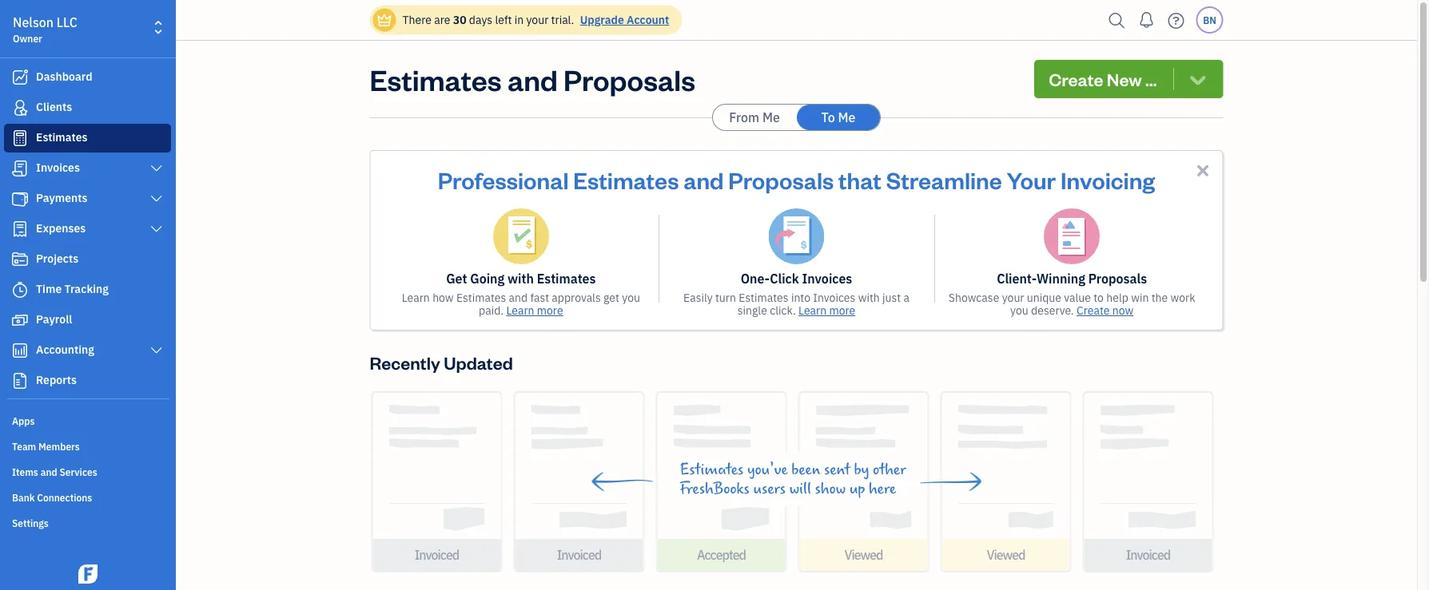 Task type: describe. For each thing, give the bounding box(es) containing it.
0 horizontal spatial your
[[526, 12, 549, 27]]

team
[[12, 441, 36, 453]]

time tracking link
[[4, 276, 171, 305]]

from me link
[[713, 105, 796, 130]]

3 invoiced from the left
[[1126, 547, 1171, 564]]

win
[[1131, 291, 1149, 305]]

estimates inside main element
[[36, 130, 88, 145]]

expenses
[[36, 221, 86, 236]]

invoices link
[[4, 154, 171, 183]]

clients link
[[4, 94, 171, 122]]

create new … button
[[1035, 60, 1224, 98]]

timer image
[[10, 282, 30, 298]]

winning
[[1037, 271, 1086, 287]]

payroll
[[36, 312, 72, 327]]

learn more for invoices
[[799, 303, 856, 318]]

more for invoices
[[829, 303, 856, 318]]

up
[[850, 480, 865, 498]]

professional
[[438, 165, 569, 195]]

account
[[627, 12, 669, 27]]

approvals
[[552, 291, 601, 305]]

items and services link
[[4, 460, 171, 484]]

chart image
[[10, 343, 30, 359]]

accounting link
[[4, 337, 171, 365]]

dashboard link
[[4, 63, 171, 92]]

payroll link
[[4, 306, 171, 335]]

payments
[[36, 191, 88, 205]]

connections
[[37, 492, 92, 504]]

me for from me
[[763, 109, 780, 126]]

client-winning proposals
[[997, 271, 1147, 287]]

from
[[729, 109, 760, 126]]

updated
[[444, 351, 513, 374]]

learn inside learn how estimates and fast approvals get you paid.
[[402, 291, 430, 305]]

apps
[[12, 415, 35, 428]]

more for with
[[537, 303, 563, 318]]

value
[[1064, 291, 1091, 305]]

0 horizontal spatial with
[[508, 271, 534, 287]]

projects link
[[4, 245, 171, 274]]

items and services
[[12, 466, 97, 479]]

settings link
[[4, 511, 171, 535]]

are
[[434, 12, 450, 27]]

with inside easily turn estimates into invoices with just a single click.
[[858, 291, 880, 305]]

there are 30 days left in your trial. upgrade account
[[403, 12, 669, 27]]

create for create new …
[[1049, 68, 1104, 90]]

single
[[738, 303, 767, 318]]

estimates link
[[4, 124, 171, 153]]

project image
[[10, 252, 30, 268]]

go to help image
[[1164, 8, 1189, 32]]

invoices inside invoices link
[[36, 160, 80, 175]]

payments link
[[4, 185, 171, 213]]

team members
[[12, 441, 80, 453]]

how
[[433, 291, 454, 305]]

fast
[[530, 291, 549, 305]]

that
[[839, 165, 882, 195]]

easily turn estimates into invoices with just a single click.
[[684, 291, 910, 318]]

one-click invoices image
[[769, 209, 825, 265]]

new
[[1107, 68, 1142, 90]]

2 invoiced from the left
[[557, 547, 601, 564]]

me for to me
[[838, 109, 856, 126]]

in
[[515, 12, 524, 27]]

time
[[36, 282, 62, 297]]

bn button
[[1196, 6, 1224, 34]]

search image
[[1104, 8, 1130, 32]]

upgrade account link
[[577, 12, 669, 27]]

1 invoiced from the left
[[415, 547, 459, 564]]

paid.
[[479, 303, 504, 318]]

estimates inside learn how estimates and fast approvals get you paid.
[[456, 291, 506, 305]]

client-
[[997, 271, 1037, 287]]

bank
[[12, 492, 35, 504]]

showcase your unique value to help win the work you deserve.
[[949, 291, 1196, 318]]

easily
[[684, 291, 713, 305]]

proposals for client-winning proposals
[[1089, 271, 1147, 287]]

to me link
[[797, 105, 880, 130]]

bank connections link
[[4, 485, 171, 509]]

users
[[753, 480, 786, 498]]

create now
[[1077, 303, 1134, 318]]

notifications image
[[1134, 4, 1160, 36]]

…
[[1146, 68, 1157, 90]]

recently
[[370, 351, 440, 374]]

invoices inside easily turn estimates into invoices with just a single click.
[[813, 291, 856, 305]]

nelson llc owner
[[13, 14, 77, 45]]

main element
[[0, 0, 216, 591]]

you inside learn how estimates and fast approvals get you paid.
[[622, 291, 640, 305]]

accepted
[[697, 547, 746, 564]]

will
[[790, 480, 811, 498]]

your
[[1007, 165, 1056, 195]]

get going with estimates image
[[493, 209, 549, 265]]

turn
[[715, 291, 736, 305]]

to
[[1094, 291, 1104, 305]]

your inside showcase your unique value to help win the work you deserve.
[[1002, 291, 1025, 305]]

estimates inside estimates you've been sent by other freshbooks users will show up here
[[680, 461, 744, 479]]

crown image
[[376, 12, 393, 28]]

professional estimates and proposals that streamline your invoicing
[[438, 165, 1155, 195]]

chevron large down image
[[149, 223, 164, 236]]

freshbooks
[[680, 480, 750, 498]]



Task type: vqa. For each thing, say whether or not it's contained in the screenshot.


Task type: locate. For each thing, give the bounding box(es) containing it.
client-winning proposals image
[[1044, 209, 1100, 265]]

more right 'into'
[[829, 303, 856, 318]]

a
[[904, 291, 910, 305]]

0 vertical spatial chevron large down image
[[149, 162, 164, 175]]

1 more from the left
[[537, 303, 563, 318]]

learn right click.
[[799, 303, 827, 318]]

proposals up one-click invoices image
[[729, 165, 834, 195]]

chevron large down image for accounting
[[149, 345, 164, 357]]

now
[[1113, 303, 1134, 318]]

0 horizontal spatial viewed
[[845, 547, 883, 564]]

services
[[60, 466, 97, 479]]

recently updated
[[370, 351, 513, 374]]

proposals down upgrade account link
[[564, 60, 696, 98]]

2 more from the left
[[829, 303, 856, 318]]

1 viewed from the left
[[845, 547, 883, 564]]

reports link
[[4, 367, 171, 396]]

with left just
[[858, 291, 880, 305]]

items
[[12, 466, 38, 479]]

1 vertical spatial invoices
[[802, 271, 852, 287]]

1 chevron large down image from the top
[[149, 162, 164, 175]]

proposals
[[564, 60, 696, 98], [729, 165, 834, 195], [1089, 271, 1147, 287]]

time tracking
[[36, 282, 109, 297]]

report image
[[10, 373, 30, 389]]

estimates you've been sent by other freshbooks users will show up here
[[680, 461, 906, 498]]

learn how estimates and fast approvals get you paid.
[[402, 291, 640, 318]]

and
[[508, 60, 558, 98], [684, 165, 724, 195], [509, 291, 528, 305], [41, 466, 57, 479]]

streamline
[[886, 165, 1002, 195]]

get
[[446, 271, 467, 287]]

2 horizontal spatial invoiced
[[1126, 547, 1171, 564]]

create for create now
[[1077, 303, 1110, 318]]

chevron large down image for payments
[[149, 193, 164, 205]]

estimates
[[370, 60, 502, 98], [36, 130, 88, 145], [573, 165, 679, 195], [537, 271, 596, 287], [456, 291, 506, 305], [739, 291, 789, 305], [680, 461, 744, 479]]

trial.
[[551, 12, 574, 27]]

proposals for estimates and proposals
[[564, 60, 696, 98]]

chevrondown image
[[1187, 68, 1209, 90]]

estimate image
[[10, 130, 30, 146]]

showcase
[[949, 291, 1000, 305]]

with
[[508, 271, 534, 287], [858, 291, 880, 305]]

accounting
[[36, 343, 94, 357]]

learn for one-click invoices
[[799, 303, 827, 318]]

left
[[495, 12, 512, 27]]

1 horizontal spatial proposals
[[729, 165, 834, 195]]

invoicing
[[1061, 165, 1155, 195]]

0 horizontal spatial proposals
[[564, 60, 696, 98]]

0 horizontal spatial more
[[537, 303, 563, 318]]

0 vertical spatial your
[[526, 12, 549, 27]]

projects
[[36, 251, 79, 266]]

1 horizontal spatial more
[[829, 303, 856, 318]]

dashboard
[[36, 69, 92, 84]]

chevron large down image inside accounting link
[[149, 345, 164, 357]]

other
[[873, 461, 906, 479]]

1 horizontal spatial you
[[1011, 303, 1029, 318]]

me right the to
[[838, 109, 856, 126]]

you inside showcase your unique value to help win the work you deserve.
[[1011, 303, 1029, 318]]

freshbooks image
[[75, 565, 101, 584]]

the
[[1152, 291, 1168, 305]]

me
[[763, 109, 780, 126], [838, 109, 856, 126]]

1 vertical spatial proposals
[[729, 165, 834, 195]]

0 vertical spatial create
[[1049, 68, 1104, 90]]

days
[[469, 12, 493, 27]]

one-click invoices
[[741, 271, 852, 287]]

show
[[815, 480, 846, 498]]

with up learn how estimates and fast approvals get you paid.
[[508, 271, 534, 287]]

team members link
[[4, 434, 171, 458]]

learn more for with
[[506, 303, 563, 318]]

invoice image
[[10, 161, 30, 177]]

nelson
[[13, 14, 54, 31]]

learn
[[402, 291, 430, 305], [506, 303, 534, 318], [799, 303, 827, 318]]

invoices right 'into'
[[813, 291, 856, 305]]

1 horizontal spatial invoiced
[[557, 547, 601, 564]]

1 horizontal spatial your
[[1002, 291, 1025, 305]]

learn more down one-click invoices
[[799, 303, 856, 318]]

invoices
[[36, 160, 80, 175], [802, 271, 852, 287], [813, 291, 856, 305]]

bn
[[1203, 14, 1217, 26]]

3 chevron large down image from the top
[[149, 345, 164, 357]]

1 vertical spatial chevron large down image
[[149, 193, 164, 205]]

get
[[604, 291, 620, 305]]

2 vertical spatial invoices
[[813, 291, 856, 305]]

been
[[792, 461, 820, 479]]

and inside learn how estimates and fast approvals get you paid.
[[509, 291, 528, 305]]

just
[[883, 291, 901, 305]]

there
[[403, 12, 432, 27]]

1 horizontal spatial viewed
[[987, 547, 1025, 564]]

close image
[[1194, 161, 1212, 180]]

expense image
[[10, 221, 30, 237]]

2 viewed from the left
[[987, 547, 1025, 564]]

clients
[[36, 100, 72, 114]]

you down client-
[[1011, 303, 1029, 318]]

client image
[[10, 100, 30, 116]]

upgrade
[[580, 12, 624, 27]]

work
[[1171, 291, 1196, 305]]

apps link
[[4, 409, 171, 433]]

proposals up help
[[1089, 271, 1147, 287]]

estimates inside easily turn estimates into invoices with just a single click.
[[739, 291, 789, 305]]

to me
[[821, 109, 856, 126]]

2 chevron large down image from the top
[[149, 193, 164, 205]]

from me
[[729, 109, 780, 126]]

1 horizontal spatial with
[[858, 291, 880, 305]]

1 vertical spatial with
[[858, 291, 880, 305]]

chevron large down image
[[149, 162, 164, 175], [149, 193, 164, 205], [149, 345, 164, 357]]

learn left how
[[402, 291, 430, 305]]

tracking
[[64, 282, 109, 297]]

you
[[622, 291, 640, 305], [1011, 303, 1029, 318]]

invoices up 'into'
[[802, 271, 852, 287]]

1 horizontal spatial learn
[[506, 303, 534, 318]]

2 me from the left
[[838, 109, 856, 126]]

30
[[453, 12, 467, 27]]

and inside items and services link
[[41, 466, 57, 479]]

estimates and proposals
[[370, 60, 696, 98]]

1 horizontal spatial me
[[838, 109, 856, 126]]

your right in
[[526, 12, 549, 27]]

deserve.
[[1031, 303, 1074, 318]]

2 horizontal spatial proposals
[[1089, 271, 1147, 287]]

create new …
[[1049, 68, 1157, 90]]

money image
[[10, 313, 30, 329]]

click
[[770, 271, 799, 287]]

dashboard image
[[10, 70, 30, 86]]

viewed
[[845, 547, 883, 564], [987, 547, 1025, 564]]

0 horizontal spatial you
[[622, 291, 640, 305]]

0 vertical spatial proposals
[[564, 60, 696, 98]]

0 horizontal spatial invoiced
[[415, 547, 459, 564]]

me right from
[[763, 109, 780, 126]]

0 horizontal spatial learn
[[402, 291, 430, 305]]

0 vertical spatial invoices
[[36, 160, 80, 175]]

learn for get going with estimates
[[506, 303, 534, 318]]

you right get
[[622, 291, 640, 305]]

2 horizontal spatial learn
[[799, 303, 827, 318]]

click.
[[770, 303, 796, 318]]

bank connections
[[12, 492, 92, 504]]

1 learn more from the left
[[506, 303, 563, 318]]

your
[[526, 12, 549, 27], [1002, 291, 1025, 305]]

going
[[470, 271, 505, 287]]

invoices up payments
[[36, 160, 80, 175]]

unique
[[1027, 291, 1062, 305]]

here
[[869, 480, 896, 498]]

sent
[[824, 461, 850, 479]]

0 vertical spatial with
[[508, 271, 534, 287]]

learn more down get going with estimates
[[506, 303, 563, 318]]

learn right paid.
[[506, 303, 534, 318]]

reports
[[36, 373, 77, 388]]

create inside create new … 'dropdown button'
[[1049, 68, 1104, 90]]

2 vertical spatial proposals
[[1089, 271, 1147, 287]]

chevron large down image inside invoices link
[[149, 162, 164, 175]]

payment image
[[10, 191, 30, 207]]

more down get going with estimates
[[537, 303, 563, 318]]

your down client-
[[1002, 291, 1025, 305]]

0 horizontal spatial me
[[763, 109, 780, 126]]

2 vertical spatial chevron large down image
[[149, 345, 164, 357]]

settings
[[12, 517, 49, 530]]

2 learn more from the left
[[799, 303, 856, 318]]

members
[[38, 441, 80, 453]]

expenses link
[[4, 215, 171, 244]]

1 vertical spatial create
[[1077, 303, 1110, 318]]

1 vertical spatial your
[[1002, 291, 1025, 305]]

1 me from the left
[[763, 109, 780, 126]]

get going with estimates
[[446, 271, 596, 287]]

chevron large down image for invoices
[[149, 162, 164, 175]]

0 horizontal spatial learn more
[[506, 303, 563, 318]]

1 horizontal spatial learn more
[[799, 303, 856, 318]]

one-
[[741, 271, 770, 287]]



